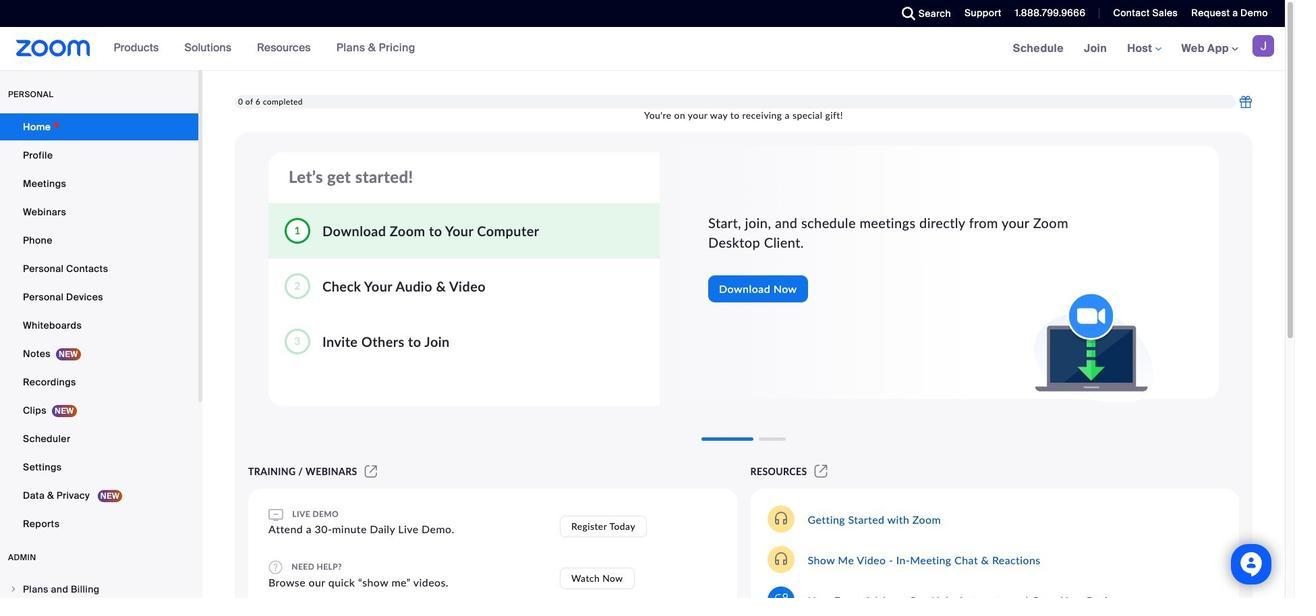 Task type: vqa. For each thing, say whether or not it's contained in the screenshot.
right image
yes



Task type: locate. For each thing, give the bounding box(es) containing it.
window new image
[[813, 466, 830, 477]]

banner
[[0, 27, 1286, 71]]

menu item
[[0, 576, 198, 598]]

personal menu menu
[[0, 113, 198, 539]]

right image
[[9, 585, 18, 593]]

meetings navigation
[[1003, 27, 1286, 71]]



Task type: describe. For each thing, give the bounding box(es) containing it.
product information navigation
[[104, 27, 426, 70]]

zoom logo image
[[16, 40, 90, 57]]

window new image
[[363, 466, 379, 477]]

profile picture image
[[1253, 35, 1275, 57]]



